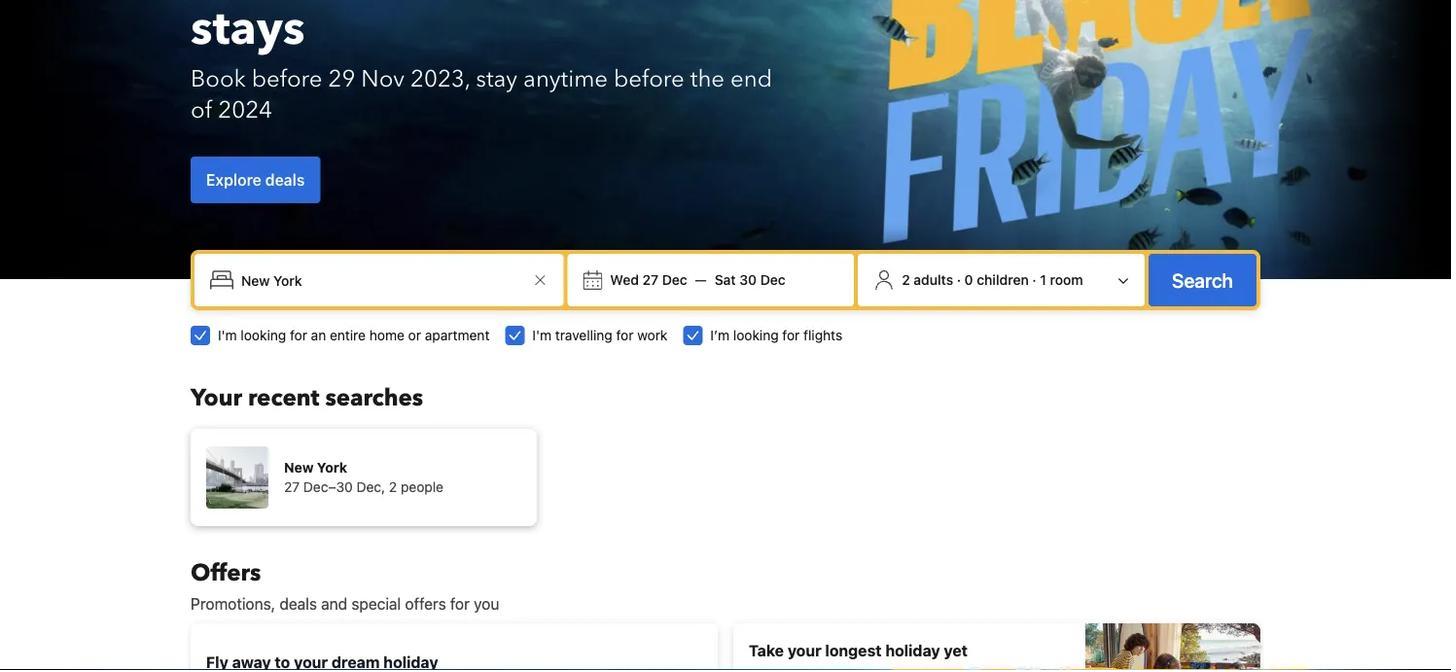 Task type: locate. For each thing, give the bounding box(es) containing it.
holiday
[[886, 642, 940, 660]]

dec left —
[[662, 272, 687, 288]]

1 looking from the left
[[241, 327, 286, 343]]

0 horizontal spatial ·
[[957, 272, 961, 288]]

for for work
[[616, 327, 634, 343]]

your
[[788, 642, 822, 660]]

1 vertical spatial deals
[[279, 595, 317, 613]]

book before 29 nov 2023, stay anytime before the end of 2024
[[191, 63, 773, 126]]

search button
[[1149, 254, 1257, 306]]

for left you
[[450, 595, 470, 613]]

for
[[290, 327, 307, 343], [616, 327, 634, 343], [783, 327, 800, 343], [450, 595, 470, 613]]

offers promotions, deals and special offers for you
[[191, 557, 499, 613]]

promotions,
[[191, 595, 275, 613]]

for left an
[[290, 327, 307, 343]]

for left work
[[616, 327, 634, 343]]

deals
[[265, 171, 305, 189], [279, 595, 317, 613]]

27 right wed on the left
[[643, 272, 659, 288]]

dec,
[[357, 479, 385, 495]]

1 horizontal spatial 27
[[643, 272, 659, 288]]

0
[[965, 272, 973, 288]]

searches
[[325, 382, 423, 414]]

take
[[749, 642, 784, 660]]

2 inside button
[[902, 272, 910, 288]]

you
[[474, 595, 499, 613]]

1 horizontal spatial before
[[614, 63, 685, 95]]

1 horizontal spatial looking
[[733, 327, 779, 343]]

home
[[369, 327, 405, 343]]

offers
[[405, 595, 446, 613]]

· left 0 at the top of the page
[[957, 272, 961, 288]]

before left 29
[[252, 63, 323, 95]]

nov
[[361, 63, 405, 95]]

2 looking from the left
[[733, 327, 779, 343]]

1 horizontal spatial 2
[[902, 272, 910, 288]]

0 vertical spatial deals
[[265, 171, 305, 189]]

0 horizontal spatial dec
[[662, 272, 687, 288]]

2
[[902, 272, 910, 288], [389, 479, 397, 495]]

i'm travelling for work
[[533, 327, 668, 343]]

1 before from the left
[[252, 63, 323, 95]]

1 horizontal spatial ·
[[1033, 272, 1037, 288]]

recent
[[248, 382, 320, 414]]

wed 27 dec button
[[603, 263, 695, 298]]

new york 27 dec–30 dec, 2 people
[[284, 460, 444, 495]]

or
[[408, 327, 421, 343]]

1 horizontal spatial i'm
[[533, 327, 552, 343]]

· left '1'
[[1033, 272, 1037, 288]]

0 horizontal spatial 27
[[284, 479, 300, 495]]

0 horizontal spatial looking
[[241, 327, 286, 343]]

i'm left "travelling"
[[533, 327, 552, 343]]

for left flights
[[783, 327, 800, 343]]

1 i'm from the left
[[218, 327, 237, 343]]

flights
[[804, 327, 843, 343]]

i'm looking for an entire home or apartment
[[218, 327, 490, 343]]

0 horizontal spatial before
[[252, 63, 323, 95]]

2 right dec,
[[389, 479, 397, 495]]

dec
[[662, 272, 687, 288], [761, 272, 786, 288]]

of
[[191, 94, 212, 126]]

2 adults · 0 children · 1 room button
[[866, 262, 1137, 299]]

looking for i'm
[[241, 327, 286, 343]]

search
[[1172, 269, 1234, 291]]

0 horizontal spatial i'm
[[218, 327, 237, 343]]

27 down 'new'
[[284, 479, 300, 495]]

sat 30 dec button
[[707, 263, 794, 298]]

2 inside new york 27 dec–30 dec, 2 people
[[389, 479, 397, 495]]

·
[[957, 272, 961, 288], [1033, 272, 1037, 288]]

i'm
[[218, 327, 237, 343], [533, 327, 552, 343]]

dec–30
[[303, 479, 353, 495]]

i'm for i'm looking for an entire home or apartment
[[218, 327, 237, 343]]

i'm up your
[[218, 327, 237, 343]]

0 horizontal spatial 2
[[389, 479, 397, 495]]

anytime
[[523, 63, 608, 95]]

explore deals link
[[191, 157, 320, 203]]

stay
[[476, 63, 518, 95]]

looking left an
[[241, 327, 286, 343]]

apartment
[[425, 327, 490, 343]]

before left the
[[614, 63, 685, 95]]

your recent searches
[[191, 382, 423, 414]]

2 adults · 0 children · 1 room
[[902, 272, 1084, 288]]

0 vertical spatial 2
[[902, 272, 910, 288]]

an
[[311, 327, 326, 343]]

explore
[[206, 171, 261, 189]]

deals right the explore
[[265, 171, 305, 189]]

for for an
[[290, 327, 307, 343]]

deals left the and
[[279, 595, 317, 613]]

looking for i'm
[[733, 327, 779, 343]]

looking
[[241, 327, 286, 343], [733, 327, 779, 343]]

special
[[352, 595, 401, 613]]

work
[[637, 327, 668, 343]]

looking right the i'm
[[733, 327, 779, 343]]

27
[[643, 272, 659, 288], [284, 479, 300, 495]]

2 i'm from the left
[[533, 327, 552, 343]]

1 vertical spatial 27
[[284, 479, 300, 495]]

before
[[252, 63, 323, 95], [614, 63, 685, 95]]

dec right 30 at the right top of the page
[[761, 272, 786, 288]]

1 horizontal spatial dec
[[761, 272, 786, 288]]

new
[[284, 460, 314, 476]]

2 left adults
[[902, 272, 910, 288]]

yet
[[944, 642, 968, 660]]

1 vertical spatial 2
[[389, 479, 397, 495]]

fly away to your dream holiday image
[[566, 645, 702, 670]]

and
[[321, 595, 347, 613]]



Task type: describe. For each thing, give the bounding box(es) containing it.
end
[[731, 63, 773, 95]]

wed
[[610, 272, 639, 288]]

take your longest holiday yet
[[749, 642, 968, 660]]

1 · from the left
[[957, 272, 961, 288]]

2 before from the left
[[614, 63, 685, 95]]

1
[[1040, 272, 1047, 288]]

2023,
[[411, 63, 470, 95]]

adults
[[914, 272, 954, 288]]

entire
[[330, 327, 366, 343]]

take your longest holiday yet image
[[1086, 624, 1261, 670]]

your
[[191, 382, 242, 414]]

i'm for i'm travelling for work
[[533, 327, 552, 343]]

0 vertical spatial 27
[[643, 272, 659, 288]]

explore deals
[[206, 171, 305, 189]]

—
[[695, 272, 707, 288]]

i'm looking for flights
[[711, 327, 843, 343]]

2 · from the left
[[1033, 272, 1037, 288]]

york
[[317, 460, 347, 476]]

for inside offers promotions, deals and special offers for you
[[450, 595, 470, 613]]

sat
[[715, 272, 736, 288]]

people
[[401, 479, 444, 495]]

29
[[328, 63, 355, 95]]

book
[[191, 63, 246, 95]]

1 dec from the left
[[662, 272, 687, 288]]

longest
[[825, 642, 882, 660]]

offers
[[191, 557, 261, 589]]

2024
[[218, 94, 272, 126]]

wed 27 dec — sat 30 dec
[[610, 272, 786, 288]]

children
[[977, 272, 1029, 288]]

deals inside offers promotions, deals and special offers for you
[[279, 595, 317, 613]]

the
[[691, 63, 725, 95]]

i'm
[[711, 327, 730, 343]]

27 inside new york 27 dec–30 dec, 2 people
[[284, 479, 300, 495]]

travelling
[[555, 327, 613, 343]]

for for flights
[[783, 327, 800, 343]]

30
[[740, 272, 757, 288]]

room
[[1050, 272, 1084, 288]]

2 dec from the left
[[761, 272, 786, 288]]

Where are you going? field
[[233, 263, 529, 298]]



Task type: vqa. For each thing, say whether or not it's contained in the screenshot.
bottom Attached bathroom
no



